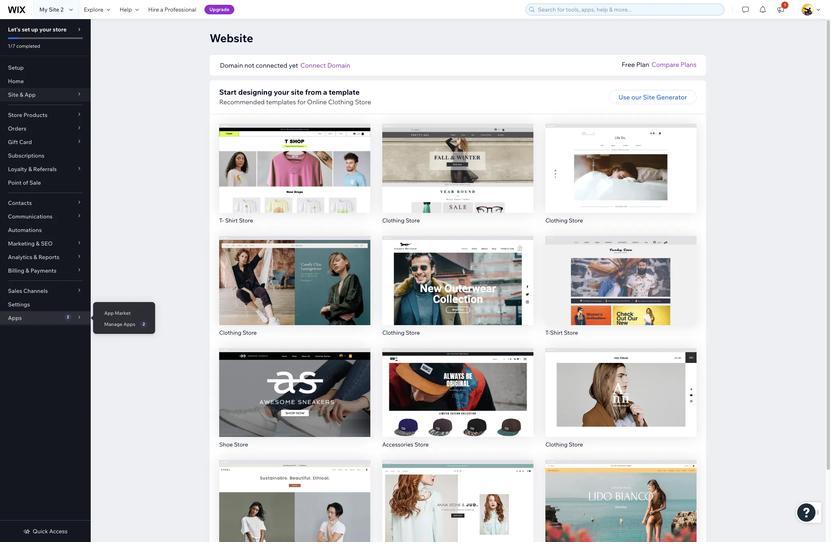 Task type: locate. For each thing, give the bounding box(es) containing it.
shirt
[[225, 217, 238, 224], [551, 329, 563, 336]]

0 horizontal spatial 2
[[61, 6, 64, 13]]

1 domain from the left
[[220, 61, 243, 69]]

site
[[49, 6, 59, 13], [8, 91, 18, 98], [643, 93, 655, 101]]

from
[[305, 88, 322, 97]]

quick access button
[[23, 528, 68, 535]]

marketing
[[8, 240, 35, 247]]

t- for t- shirt store
[[219, 217, 224, 224]]

app up manage
[[104, 310, 114, 316]]

0 horizontal spatial t-
[[219, 217, 224, 224]]

& left seo
[[36, 240, 40, 247]]

1 horizontal spatial app
[[104, 310, 114, 316]]

2 domain from the left
[[328, 61, 351, 69]]

shirt for t-shirt store
[[551, 329, 563, 336]]

contacts button
[[0, 196, 91, 210]]

0 horizontal spatial site
[[8, 91, 18, 98]]

& inside "popup button"
[[36, 240, 40, 247]]

1 horizontal spatial domain
[[328, 61, 351, 69]]

domain
[[220, 61, 243, 69], [328, 61, 351, 69]]

a
[[160, 6, 163, 13], [323, 88, 327, 97]]

website
[[210, 31, 253, 45]]

recommended
[[219, 98, 265, 106]]

gift
[[8, 139, 18, 146]]

& for billing
[[26, 267, 29, 274]]

0 vertical spatial t-
[[219, 217, 224, 224]]

0 vertical spatial a
[[160, 6, 163, 13]]

1/7 completed
[[8, 43, 40, 49]]

1 horizontal spatial your
[[274, 88, 289, 97]]

for
[[298, 98, 306, 106]]

& for marketing
[[36, 240, 40, 247]]

1 vertical spatial 2
[[67, 315, 69, 320]]

a right from
[[323, 88, 327, 97]]

edit button
[[278, 155, 312, 169], [442, 155, 475, 169], [605, 155, 638, 169], [278, 267, 312, 281], [442, 267, 475, 281], [605, 267, 638, 281], [278, 379, 312, 394], [442, 379, 475, 394], [605, 379, 638, 394], [278, 491, 312, 506], [442, 491, 475, 506], [605, 491, 638, 506]]

app down home "link"
[[25, 91, 36, 98]]

free
[[622, 61, 635, 68]]

orders button
[[0, 122, 91, 135]]

sales channels button
[[0, 284, 91, 298]]

set
[[22, 26, 30, 33]]

& right "loyalty"
[[28, 166, 32, 173]]

channels
[[23, 287, 48, 295]]

loyalty & referrals
[[8, 166, 57, 173]]

2 right my
[[61, 6, 64, 13]]

quick
[[33, 528, 48, 535]]

1 horizontal spatial 2
[[67, 315, 69, 320]]

your inside sidebar element
[[39, 26, 51, 33]]

0 vertical spatial app
[[25, 91, 36, 98]]

seo
[[41, 240, 53, 247]]

marketing & seo button
[[0, 237, 91, 250]]

1 vertical spatial your
[[274, 88, 289, 97]]

1 vertical spatial a
[[323, 88, 327, 97]]

compare plans button
[[652, 60, 697, 69]]

domain left not
[[220, 61, 243, 69]]

communications button
[[0, 210, 91, 223]]

0 horizontal spatial app
[[25, 91, 36, 98]]

apps inside sidebar element
[[8, 315, 22, 322]]

apps down settings
[[8, 315, 22, 322]]

loyalty
[[8, 166, 27, 173]]

1 vertical spatial shirt
[[551, 329, 563, 336]]

apps down app market link
[[124, 321, 135, 327]]

site & app
[[8, 91, 36, 98]]

plan
[[637, 61, 650, 68]]

generator
[[657, 93, 688, 101]]

& down home
[[20, 91, 23, 98]]

setup link
[[0, 61, 91, 74]]

app market
[[104, 310, 131, 316]]

site down home
[[8, 91, 18, 98]]

0 horizontal spatial a
[[160, 6, 163, 13]]

0 horizontal spatial shirt
[[225, 217, 238, 224]]

analytics
[[8, 254, 32, 261]]

billing & payments
[[8, 267, 57, 274]]

0 horizontal spatial domain
[[220, 61, 243, 69]]

0 vertical spatial your
[[39, 26, 51, 33]]

t-
[[219, 217, 224, 224], [546, 329, 551, 336]]

site right our
[[643, 93, 655, 101]]

edit
[[289, 158, 301, 166], [452, 158, 464, 166], [615, 158, 628, 166], [289, 270, 301, 278], [452, 270, 464, 278], [615, 270, 628, 278], [289, 382, 301, 390], [452, 382, 464, 390], [615, 382, 628, 390], [289, 495, 301, 503], [452, 495, 464, 503], [615, 495, 628, 503]]

1 horizontal spatial shirt
[[551, 329, 563, 336]]

connected
[[256, 61, 288, 69]]

app market link
[[93, 307, 155, 320]]

store
[[53, 26, 67, 33]]

shoe
[[219, 441, 233, 448]]

& inside popup button
[[26, 267, 29, 274]]

0 horizontal spatial apps
[[8, 315, 22, 322]]

communications
[[8, 213, 53, 220]]

& left the reports
[[34, 254, 37, 261]]

domain right connect
[[328, 61, 351, 69]]

site inside dropdown button
[[8, 91, 18, 98]]

your up the templates
[[274, 88, 289, 97]]

start
[[219, 88, 237, 97]]

1 vertical spatial t-
[[546, 329, 551, 336]]

your right up
[[39, 26, 51, 33]]

setup
[[8, 64, 24, 71]]

billing & payments button
[[0, 264, 91, 278]]

shirt for t- shirt store
[[225, 217, 238, 224]]

2 down settings link in the left of the page
[[67, 315, 69, 320]]

2
[[61, 6, 64, 13], [67, 315, 69, 320], [143, 322, 145, 327]]

template
[[329, 88, 360, 97]]

0 horizontal spatial your
[[39, 26, 51, 33]]

help
[[120, 6, 132, 13]]

professional
[[165, 6, 196, 13]]

2 vertical spatial 2
[[143, 322, 145, 327]]

use our site generator
[[619, 93, 688, 101]]

automations link
[[0, 223, 91, 237]]

& inside popup button
[[34, 254, 37, 261]]

products
[[24, 111, 47, 119]]

site right my
[[49, 6, 59, 13]]

0 vertical spatial shirt
[[225, 217, 238, 224]]

card
[[19, 139, 32, 146]]

a right 'hire'
[[160, 6, 163, 13]]

loyalty & referrals button
[[0, 162, 91, 176]]

sidebar element
[[0, 19, 91, 542]]

& right billing
[[26, 267, 29, 274]]

2 horizontal spatial site
[[643, 93, 655, 101]]

sales
[[8, 287, 22, 295]]

upgrade button
[[205, 5, 234, 14]]

completed
[[16, 43, 40, 49]]

clothing
[[328, 98, 354, 106], [383, 217, 405, 224], [546, 217, 568, 224], [219, 329, 242, 336], [383, 329, 405, 336], [546, 441, 568, 448]]

market
[[115, 310, 131, 316]]

gift card
[[8, 139, 32, 146]]

& inside dropdown button
[[20, 91, 23, 98]]

app
[[25, 91, 36, 98], [104, 310, 114, 316]]

help button
[[115, 0, 144, 19]]

2 down app market link
[[143, 322, 145, 327]]

automations
[[8, 227, 42, 234]]

let's
[[8, 26, 21, 33]]

your
[[39, 26, 51, 33], [274, 88, 289, 97]]

hire a professional
[[148, 6, 196, 13]]

view
[[288, 175, 302, 183], [451, 175, 466, 183], [614, 175, 629, 183], [288, 287, 302, 295], [451, 287, 466, 295], [614, 287, 629, 295], [288, 399, 302, 407], [451, 399, 466, 407], [614, 399, 629, 407], [288, 511, 302, 519], [451, 511, 466, 519], [614, 511, 629, 519]]

clothing store
[[383, 217, 420, 224], [546, 217, 583, 224], [219, 329, 257, 336], [383, 329, 420, 336], [546, 441, 583, 448]]

contacts
[[8, 199, 32, 207]]

1 horizontal spatial a
[[323, 88, 327, 97]]

& inside 'dropdown button'
[[28, 166, 32, 173]]

1 horizontal spatial t-
[[546, 329, 551, 336]]

1 vertical spatial app
[[104, 310, 114, 316]]



Task type: vqa. For each thing, say whether or not it's contained in the screenshot.
REFUND within checkbox
no



Task type: describe. For each thing, give the bounding box(es) containing it.
start designing your site from a template recommended templates for online clothing store
[[219, 88, 371, 106]]

shoe store
[[219, 441, 248, 448]]

of
[[23, 179, 28, 186]]

a inside start designing your site from a template recommended templates for online clothing store
[[323, 88, 327, 97]]

t- shirt store
[[219, 217, 253, 224]]

sales channels
[[8, 287, 48, 295]]

settings
[[8, 301, 30, 308]]

domain not connected yet connect domain
[[220, 61, 351, 69]]

2 inside sidebar element
[[67, 315, 69, 320]]

access
[[49, 528, 68, 535]]

up
[[31, 26, 38, 33]]

clothing inside start designing your site from a template recommended templates for online clothing store
[[328, 98, 354, 106]]

point of sale link
[[0, 176, 91, 190]]

compare
[[652, 61, 680, 68]]

store inside popup button
[[8, 111, 22, 119]]

1
[[785, 2, 787, 8]]

settings link
[[0, 298, 91, 311]]

marketing & seo
[[8, 240, 53, 247]]

connect domain button
[[301, 61, 351, 70]]

hire a professional link
[[144, 0, 201, 19]]

my site 2
[[39, 6, 64, 13]]

subscriptions
[[8, 152, 44, 159]]

store inside start designing your site from a template recommended templates for online clothing store
[[355, 98, 371, 106]]

templates
[[266, 98, 296, 106]]

explore
[[84, 6, 103, 13]]

gift card button
[[0, 135, 91, 149]]

site & app button
[[0, 88, 91, 102]]

1/7
[[8, 43, 15, 49]]

t-shirt store
[[546, 329, 578, 336]]

payments
[[31, 267, 57, 274]]

1 button
[[772, 0, 790, 19]]

yet
[[289, 61, 298, 69]]

not
[[245, 61, 254, 69]]

hire
[[148, 6, 159, 13]]

home
[[8, 78, 24, 85]]

designing
[[238, 88, 272, 97]]

Search for tools, apps, help & more... field
[[536, 4, 722, 15]]

& for analytics
[[34, 254, 37, 261]]

& for loyalty
[[28, 166, 32, 173]]

manage
[[104, 321, 123, 327]]

site
[[291, 88, 304, 97]]

your inside start designing your site from a template recommended templates for online clothing store
[[274, 88, 289, 97]]

analytics & reports
[[8, 254, 59, 261]]

billing
[[8, 267, 24, 274]]

upgrade
[[210, 6, 230, 12]]

home link
[[0, 74, 91, 88]]

subscriptions link
[[0, 149, 91, 162]]

online
[[307, 98, 327, 106]]

point
[[8, 179, 22, 186]]

referrals
[[33, 166, 57, 173]]

analytics & reports button
[[0, 250, 91, 264]]

let's set up your store
[[8, 26, 67, 33]]

sale
[[29, 179, 41, 186]]

accessories
[[383, 441, 414, 448]]

& for site
[[20, 91, 23, 98]]

1 horizontal spatial site
[[49, 6, 59, 13]]

reports
[[38, 254, 59, 261]]

site inside 'button'
[[643, 93, 655, 101]]

our
[[632, 93, 642, 101]]

2 horizontal spatial 2
[[143, 322, 145, 327]]

use our site generator button
[[609, 90, 697, 104]]

orders
[[8, 125, 26, 132]]

1 horizontal spatial apps
[[124, 321, 135, 327]]

0 vertical spatial 2
[[61, 6, 64, 13]]

store products button
[[0, 108, 91, 122]]

manage apps
[[104, 321, 135, 327]]

accessories store
[[383, 441, 429, 448]]

use
[[619, 93, 630, 101]]

quick access
[[33, 528, 68, 535]]

app inside dropdown button
[[25, 91, 36, 98]]

connect
[[301, 61, 326, 69]]

store products
[[8, 111, 47, 119]]

my
[[39, 6, 48, 13]]

free plan compare plans
[[622, 61, 697, 68]]

point of sale
[[8, 179, 41, 186]]

t- for t-shirt store
[[546, 329, 551, 336]]



